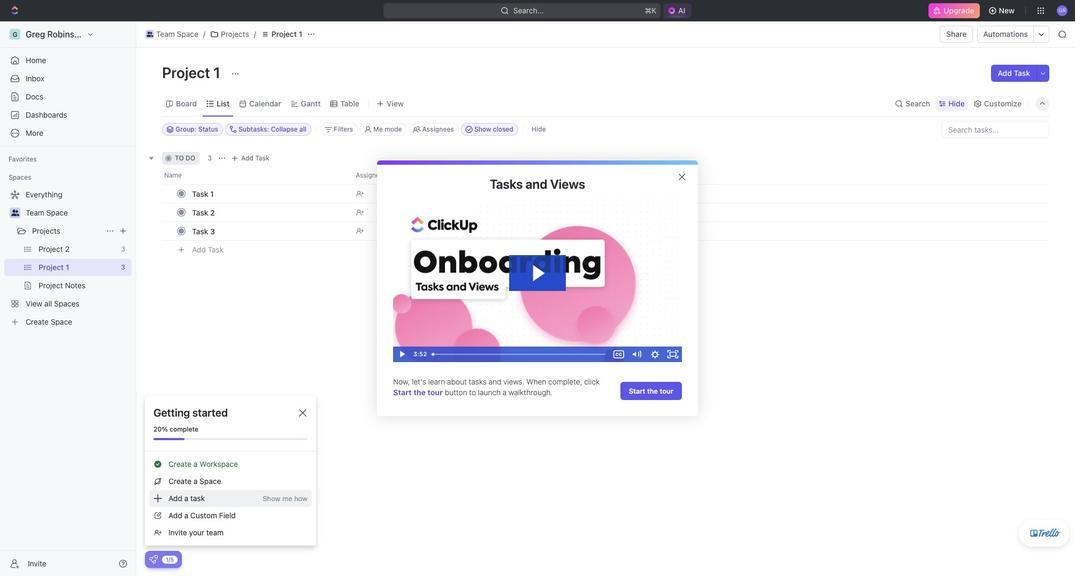 Task type: describe. For each thing, give the bounding box(es) containing it.
a for workspace
[[193, 459, 198, 469]]

view for view all spaces
[[26, 299, 42, 308]]

walkthrough.
[[509, 388, 553, 397]]

hide inside button
[[532, 125, 546, 133]]

0 horizontal spatial team space link
[[26, 204, 129, 221]]

a for custom
[[184, 511, 188, 520]]

task 3
[[192, 227, 215, 236]]

views.
[[503, 377, 524, 386]]

all inside tree
[[44, 299, 52, 308]]

assignee
[[356, 171, 383, 179]]

task up name dropdown button
[[255, 154, 269, 162]]

invite your team
[[168, 528, 224, 537]]

table link
[[338, 96, 359, 111]]

2 for project 2
[[65, 244, 69, 254]]

now, let's learn about tasks and views. when complete, click start the tour button to launch a walkthrough.
[[393, 377, 602, 397]]

upgrade
[[944, 6, 974, 15]]

favorites button
[[4, 153, 41, 166]]

gr
[[1058, 7, 1066, 14]]

3 up project notes link
[[121, 263, 125, 271]]

let's
[[412, 377, 426, 386]]

assignees
[[422, 125, 454, 133]]

greg
[[26, 29, 45, 39]]

greg robinson's workspace, , element
[[10, 29, 20, 40]]

ai button
[[663, 3, 692, 18]]

ai
[[678, 6, 685, 15]]

list link
[[215, 96, 230, 111]]

0 horizontal spatial to
[[175, 154, 184, 162]]

20% complete
[[153, 425, 198, 433]]

Search tasks... text field
[[942, 121, 1049, 137]]

space inside 'link'
[[51, 317, 72, 326]]

0 vertical spatial team space link
[[143, 28, 201, 41]]

project notes
[[39, 281, 85, 290]]

task
[[190, 494, 205, 503]]

add down the add a task
[[168, 511, 182, 520]]

add down task 3 on the left top
[[192, 245, 206, 254]]

greg robinson's workspace
[[26, 29, 138, 39]]

inbox link
[[4, 70, 132, 87]]

task up customize
[[1014, 68, 1030, 78]]

create space link
[[4, 313, 129, 331]]

1 vertical spatial project 1
[[162, 64, 224, 81]]

learn
[[428, 377, 445, 386]]

now,
[[393, 377, 410, 386]]

gantt link
[[299, 96, 321, 111]]

space down everything link
[[46, 208, 68, 217]]

docs
[[26, 92, 43, 101]]

inbox
[[26, 74, 44, 83]]

start inside now, let's learn about tasks and views. when complete, click start the tour button to launch a walkthrough.
[[393, 388, 412, 397]]

3 right do
[[208, 154, 212, 162]]

spaces inside "view all spaces" link
[[54, 299, 79, 308]]

0 vertical spatial projects
[[221, 29, 249, 39]]

0 horizontal spatial projects link
[[32, 222, 102, 240]]

field
[[219, 511, 236, 520]]

home link
[[4, 52, 132, 69]]

click
[[584, 377, 600, 386]]

new
[[999, 6, 1015, 15]]

workspace for greg robinson's workspace
[[93, 29, 138, 39]]

more button
[[4, 125, 132, 142]]

subtasks: collapse all
[[239, 125, 307, 133]]

create space
[[26, 317, 72, 326]]

20%
[[153, 425, 168, 433]]

notes
[[65, 281, 85, 290]]

name
[[164, 171, 182, 179]]

task inside 'link'
[[192, 227, 208, 236]]

1 / from the left
[[203, 29, 205, 39]]

everything link
[[4, 186, 129, 203]]

0 vertical spatial add task button
[[991, 65, 1037, 82]]

how
[[294, 494, 308, 503]]

add new status
[[581, 143, 630, 149]]

create for create a space
[[168, 477, 191, 486]]

share
[[946, 29, 967, 39]]

tour inside button
[[660, 387, 673, 395]]

button
[[445, 388, 467, 397]]

gr button
[[1054, 2, 1071, 19]]

list
[[217, 99, 230, 108]]

project 1 link inside tree
[[39, 259, 117, 276]]

show closed button
[[461, 123, 518, 136]]

me mode
[[373, 125, 402, 133]]

table
[[340, 99, 359, 108]]

‎task for ‎task 1
[[192, 189, 208, 198]]

group:
[[175, 125, 196, 133]]

onboarding checklist button image
[[149, 555, 158, 564]]

start the tour
[[629, 387, 673, 395]]

user group image
[[146, 32, 153, 37]]

gantt
[[301, 99, 321, 108]]

name button
[[162, 167, 349, 184]]

automations
[[983, 29, 1028, 39]]

0 vertical spatial all
[[299, 125, 307, 133]]

show closed
[[474, 125, 513, 133]]

add
[[581, 143, 593, 149]]

when
[[526, 377, 546, 386]]

onboarding checklist button element
[[149, 555, 158, 564]]

view for view
[[387, 99, 404, 108]]

filters button
[[320, 123, 358, 136]]

new button
[[984, 2, 1021, 19]]

status
[[609, 143, 630, 149]]

space right user group icon
[[177, 29, 198, 39]]

project for project notes link
[[39, 281, 63, 290]]

1 horizontal spatial add task
[[241, 154, 269, 162]]

hide button
[[936, 96, 968, 111]]

0 vertical spatial projects link
[[207, 28, 252, 41]]

×
[[678, 168, 686, 183]]

me mode button
[[360, 123, 407, 136]]

‎task 1 link
[[189, 186, 347, 201]]

automations button
[[978, 26, 1033, 42]]

view button
[[373, 91, 408, 116]]

getting
[[153, 406, 190, 419]]

me
[[282, 494, 292, 503]]

everything
[[26, 190, 62, 199]]

search button
[[892, 96, 933, 111]]

project for project 2 link at the top left of the page
[[39, 244, 63, 254]]

calendar link
[[247, 96, 281, 111]]

project 2 link
[[39, 241, 117, 258]]

1/5
[[166, 556, 174, 562]]

complete,
[[548, 377, 582, 386]]

1 inside tree
[[66, 263, 69, 272]]

g
[[13, 30, 17, 38]]

getting started
[[153, 406, 228, 419]]

× button
[[678, 168, 686, 183]]



Task type: vqa. For each thing, say whether or not it's contained in the screenshot.
left tour
yes



Task type: locate. For each thing, give the bounding box(es) containing it.
2 vertical spatial add task
[[192, 245, 224, 254]]

customize
[[984, 99, 1022, 108]]

1 horizontal spatial view
[[387, 99, 404, 108]]

1 horizontal spatial team
[[156, 29, 175, 39]]

add task up name dropdown button
[[241, 154, 269, 162]]

view inside tree
[[26, 299, 42, 308]]

1 horizontal spatial and
[[525, 176, 547, 191]]

a left task
[[184, 494, 188, 503]]

1 vertical spatial hide
[[532, 125, 546, 133]]

3 right project 2 link at the top left of the page
[[121, 245, 125, 253]]

add task down task 3 on the left top
[[192, 245, 224, 254]]

2 vertical spatial project 1
[[39, 263, 69, 272]]

1 horizontal spatial start
[[629, 387, 645, 395]]

1 vertical spatial team space
[[26, 208, 68, 217]]

3 inside 'link'
[[210, 227, 215, 236]]

0 horizontal spatial team space
[[26, 208, 68, 217]]

workspace up create a space
[[200, 459, 238, 469]]

the inside button
[[647, 387, 658, 395]]

tasks and views
[[490, 176, 585, 191]]

0 vertical spatial and
[[525, 176, 547, 191]]

0 vertical spatial ‎task
[[192, 189, 208, 198]]

invite for invite your team
[[168, 528, 187, 537]]

upgrade link
[[929, 3, 980, 18]]

2 ‎task from the top
[[192, 208, 208, 217]]

1 horizontal spatial show
[[474, 125, 491, 133]]

team space inside tree
[[26, 208, 68, 217]]

1 vertical spatial project 1 link
[[39, 259, 117, 276]]

1 vertical spatial show
[[263, 494, 280, 503]]

and right tasks
[[525, 176, 547, 191]]

to do
[[175, 154, 195, 162]]

the
[[647, 387, 658, 395], [414, 388, 426, 397]]

task down task 3 on the left top
[[208, 245, 224, 254]]

show for show me how
[[263, 494, 280, 503]]

1 vertical spatial team space link
[[26, 204, 129, 221]]

team space
[[156, 29, 198, 39], [26, 208, 68, 217]]

0 horizontal spatial projects
[[32, 226, 60, 235]]

customize button
[[970, 96, 1025, 111]]

1 horizontal spatial project 1 link
[[258, 28, 305, 41]]

0 vertical spatial 2
[[210, 208, 215, 217]]

0 vertical spatial project 1
[[272, 29, 302, 39]]

0 horizontal spatial hide
[[532, 125, 546, 133]]

project 1 link
[[258, 28, 305, 41], [39, 259, 117, 276]]

tasks
[[490, 176, 523, 191]]

2 horizontal spatial project 1
[[272, 29, 302, 39]]

task 3 link
[[189, 223, 347, 239]]

dialog
[[377, 160, 698, 416]]

tour
[[660, 387, 673, 395], [427, 388, 443, 397]]

0 horizontal spatial /
[[203, 29, 205, 39]]

board
[[176, 99, 197, 108]]

1 vertical spatial add task
[[241, 154, 269, 162]]

2 for ‎task 2
[[210, 208, 215, 217]]

spaces
[[9, 173, 31, 181], [54, 299, 79, 308]]

0 horizontal spatial spaces
[[9, 173, 31, 181]]

space
[[177, 29, 198, 39], [46, 208, 68, 217], [51, 317, 72, 326], [200, 477, 221, 486]]

show for show closed
[[474, 125, 491, 133]]

2
[[210, 208, 215, 217], [65, 244, 69, 254]]

about
[[447, 377, 467, 386]]

0 vertical spatial spaces
[[9, 173, 31, 181]]

1 horizontal spatial spaces
[[54, 299, 79, 308]]

hide button
[[527, 123, 550, 136]]

0 horizontal spatial workspace
[[93, 29, 138, 39]]

a down views.
[[503, 388, 507, 397]]

a up task
[[193, 477, 198, 486]]

2 vertical spatial create
[[168, 477, 191, 486]]

view all spaces link
[[4, 295, 129, 312]]

create for create space
[[26, 317, 49, 326]]

0 vertical spatial team space
[[156, 29, 198, 39]]

a down the add a task
[[184, 511, 188, 520]]

create inside 'link'
[[26, 317, 49, 326]]

0 vertical spatial add task
[[998, 68, 1030, 78]]

launch
[[478, 388, 501, 397]]

workspace for create a workspace
[[200, 459, 238, 469]]

add left task
[[168, 494, 182, 503]]

invite inside sidebar navigation
[[28, 559, 46, 568]]

1 vertical spatial all
[[44, 299, 52, 308]]

1 vertical spatial invite
[[28, 559, 46, 568]]

2 inside tree
[[65, 244, 69, 254]]

space down create a workspace
[[200, 477, 221, 486]]

add up name dropdown button
[[241, 154, 253, 162]]

task down ‎task 2
[[192, 227, 208, 236]]

⌘k
[[645, 6, 656, 15]]

spaces up the create space 'link'
[[54, 299, 79, 308]]

0 vertical spatial team
[[156, 29, 175, 39]]

assignees button
[[409, 123, 459, 136]]

1 vertical spatial add task button
[[228, 152, 274, 165]]

robinson's
[[47, 29, 91, 39]]

‎task 1
[[192, 189, 214, 198]]

team
[[206, 528, 224, 537]]

2 up the project notes
[[65, 244, 69, 254]]

add
[[998, 68, 1012, 78], [241, 154, 253, 162], [192, 245, 206, 254], [168, 494, 182, 503], [168, 511, 182, 520]]

show me how
[[263, 494, 308, 503]]

the inside now, let's learn about tasks and views. when complete, click start the tour button to launch a walkthrough.
[[414, 388, 426, 397]]

start
[[629, 387, 645, 395], [393, 388, 412, 397]]

add up customize
[[998, 68, 1012, 78]]

3
[[208, 154, 212, 162], [210, 227, 215, 236], [121, 245, 125, 253], [121, 263, 125, 271]]

add task button up customize
[[991, 65, 1037, 82]]

1 horizontal spatial projects
[[221, 29, 249, 39]]

add task for the topmost add task button
[[998, 68, 1030, 78]]

1 horizontal spatial team space link
[[143, 28, 201, 41]]

assignee button
[[349, 167, 403, 184]]

1 vertical spatial 2
[[65, 244, 69, 254]]

project 1
[[272, 29, 302, 39], [162, 64, 224, 81], [39, 263, 69, 272]]

1 vertical spatial projects link
[[32, 222, 102, 240]]

tree
[[4, 186, 132, 331]]

all up create space
[[44, 299, 52, 308]]

invite for invite
[[28, 559, 46, 568]]

create a workspace
[[168, 459, 238, 469]]

subtasks:
[[239, 125, 269, 133]]

1 horizontal spatial team space
[[156, 29, 198, 39]]

‎task for ‎task 2
[[192, 208, 208, 217]]

1 vertical spatial view
[[26, 299, 42, 308]]

user group image
[[11, 210, 19, 216]]

1 horizontal spatial projects link
[[207, 28, 252, 41]]

team inside tree
[[26, 208, 44, 217]]

to left do
[[175, 154, 184, 162]]

calendar
[[249, 99, 281, 108]]

1 vertical spatial team
[[26, 208, 44, 217]]

0 vertical spatial view
[[387, 99, 404, 108]]

to
[[175, 154, 184, 162], [469, 388, 476, 397]]

add task button up name dropdown button
[[228, 152, 274, 165]]

a for task
[[184, 494, 188, 503]]

search
[[906, 99, 930, 108]]

3 down ‎task 2
[[210, 227, 215, 236]]

close image
[[299, 409, 306, 417]]

2 horizontal spatial add task
[[998, 68, 1030, 78]]

create down view all spaces
[[26, 317, 49, 326]]

0 horizontal spatial view
[[26, 299, 42, 308]]

0 horizontal spatial 2
[[65, 244, 69, 254]]

1 ‎task from the top
[[192, 189, 208, 198]]

hide right search
[[948, 99, 965, 108]]

dialog containing ×
[[377, 160, 698, 416]]

to inside now, let's learn about tasks and views. when complete, click start the tour button to launch a walkthrough.
[[469, 388, 476, 397]]

0 horizontal spatial add task
[[192, 245, 224, 254]]

0 vertical spatial project 1 link
[[258, 28, 305, 41]]

0 horizontal spatial project 1
[[39, 263, 69, 272]]

workspace
[[93, 29, 138, 39], [200, 459, 238, 469]]

0 vertical spatial workspace
[[93, 29, 138, 39]]

show left me
[[263, 494, 280, 503]]

1 horizontal spatial hide
[[948, 99, 965, 108]]

projects
[[221, 29, 249, 39], [32, 226, 60, 235]]

view up mode at the left of page
[[387, 99, 404, 108]]

0 horizontal spatial tour
[[427, 388, 443, 397]]

1 horizontal spatial 2
[[210, 208, 215, 217]]

view all spaces
[[26, 299, 79, 308]]

status
[[198, 125, 218, 133]]

do
[[186, 154, 195, 162]]

1 vertical spatial to
[[469, 388, 476, 397]]

1 vertical spatial spaces
[[54, 299, 79, 308]]

show inside 'dropdown button'
[[474, 125, 491, 133]]

workspace left user group icon
[[93, 29, 138, 39]]

0 horizontal spatial project 1 link
[[39, 259, 117, 276]]

0 horizontal spatial the
[[414, 388, 426, 397]]

0 horizontal spatial invite
[[28, 559, 46, 568]]

group: status
[[175, 125, 218, 133]]

1 horizontal spatial tour
[[660, 387, 673, 395]]

1 horizontal spatial the
[[647, 387, 658, 395]]

1 horizontal spatial to
[[469, 388, 476, 397]]

projects link
[[207, 28, 252, 41], [32, 222, 102, 240]]

all right collapse
[[299, 125, 307, 133]]

docs link
[[4, 88, 132, 105]]

1 horizontal spatial invite
[[168, 528, 187, 537]]

1 horizontal spatial all
[[299, 125, 307, 133]]

spaces down favorites button
[[9, 173, 31, 181]]

tree containing everything
[[4, 186, 132, 331]]

1 vertical spatial projects
[[32, 226, 60, 235]]

‎task up ‎task 2
[[192, 189, 208, 198]]

‎task
[[192, 189, 208, 198], [192, 208, 208, 217]]

project for project 1 link in tree
[[39, 263, 64, 272]]

1 vertical spatial workspace
[[200, 459, 238, 469]]

sidebar navigation
[[0, 21, 139, 576]]

new
[[595, 143, 607, 149]]

me
[[373, 125, 383, 133]]

add a custom field
[[168, 511, 236, 520]]

collapse
[[271, 125, 298, 133]]

2 up task 3 on the left top
[[210, 208, 215, 217]]

a up create a space
[[193, 459, 198, 469]]

create up the add a task
[[168, 477, 191, 486]]

0 horizontal spatial and
[[489, 377, 501, 386]]

view inside button
[[387, 99, 404, 108]]

‎task down ‎task 1 at the left of the page
[[192, 208, 208, 217]]

space down "view all spaces" link
[[51, 317, 72, 326]]

a for space
[[193, 477, 198, 486]]

start inside button
[[629, 387, 645, 395]]

mode
[[385, 125, 402, 133]]

show left closed
[[474, 125, 491, 133]]

0 vertical spatial hide
[[948, 99, 965, 108]]

tour inside now, let's learn about tasks and views. when complete, click start the tour button to launch a walkthrough.
[[427, 388, 443, 397]]

0 vertical spatial create
[[26, 317, 49, 326]]

0 horizontal spatial all
[[44, 299, 52, 308]]

1 vertical spatial and
[[489, 377, 501, 386]]

project 1 inside tree
[[39, 263, 69, 272]]

0 horizontal spatial team
[[26, 208, 44, 217]]

1 vertical spatial ‎task
[[192, 208, 208, 217]]

team right user group image
[[26, 208, 44, 217]]

add task up customize
[[998, 68, 1030, 78]]

1 vertical spatial create
[[168, 459, 191, 469]]

projects inside tree
[[32, 226, 60, 235]]

custom
[[190, 511, 217, 520]]

0 vertical spatial invite
[[168, 528, 187, 537]]

project notes link
[[39, 277, 129, 294]]

view up create space
[[26, 299, 42, 308]]

2 / from the left
[[254, 29, 256, 39]]

add new status button
[[576, 143, 635, 149]]

1 horizontal spatial workspace
[[200, 459, 238, 469]]

to down the tasks
[[469, 388, 476, 397]]

team space right user group icon
[[156, 29, 198, 39]]

create for create a workspace
[[168, 459, 191, 469]]

‎task 2 link
[[189, 205, 347, 220]]

create
[[26, 317, 49, 326], [168, 459, 191, 469], [168, 477, 191, 486]]

0 horizontal spatial show
[[263, 494, 280, 503]]

add task for bottom add task button
[[192, 245, 224, 254]]

hide inside dropdown button
[[948, 99, 965, 108]]

view button
[[373, 96, 408, 111]]

tasks
[[469, 377, 487, 386]]

and up launch
[[489, 377, 501, 386]]

workspace inside sidebar navigation
[[93, 29, 138, 39]]

tree inside sidebar navigation
[[4, 186, 132, 331]]

closed
[[493, 125, 513, 133]]

your
[[189, 528, 204, 537]]

add task button down task 3 on the left top
[[187, 243, 228, 256]]

team space link
[[143, 28, 201, 41], [26, 204, 129, 221]]

0 vertical spatial to
[[175, 154, 184, 162]]

hide
[[948, 99, 965, 108], [532, 125, 546, 133]]

and inside now, let's learn about tasks and views. when complete, click start the tour button to launch a walkthrough.
[[489, 377, 501, 386]]

team right user group icon
[[156, 29, 175, 39]]

0 vertical spatial show
[[474, 125, 491, 133]]

team space down everything
[[26, 208, 68, 217]]

a inside now, let's learn about tasks and views. when complete, click start the tour button to launch a walkthrough.
[[503, 388, 507, 397]]

2 vertical spatial add task button
[[187, 243, 228, 256]]

1 horizontal spatial project 1
[[162, 64, 224, 81]]

create up create a space
[[168, 459, 191, 469]]

hide right closed
[[532, 125, 546, 133]]

1 horizontal spatial /
[[254, 29, 256, 39]]

0 horizontal spatial start
[[393, 388, 412, 397]]

views
[[550, 176, 585, 191]]



